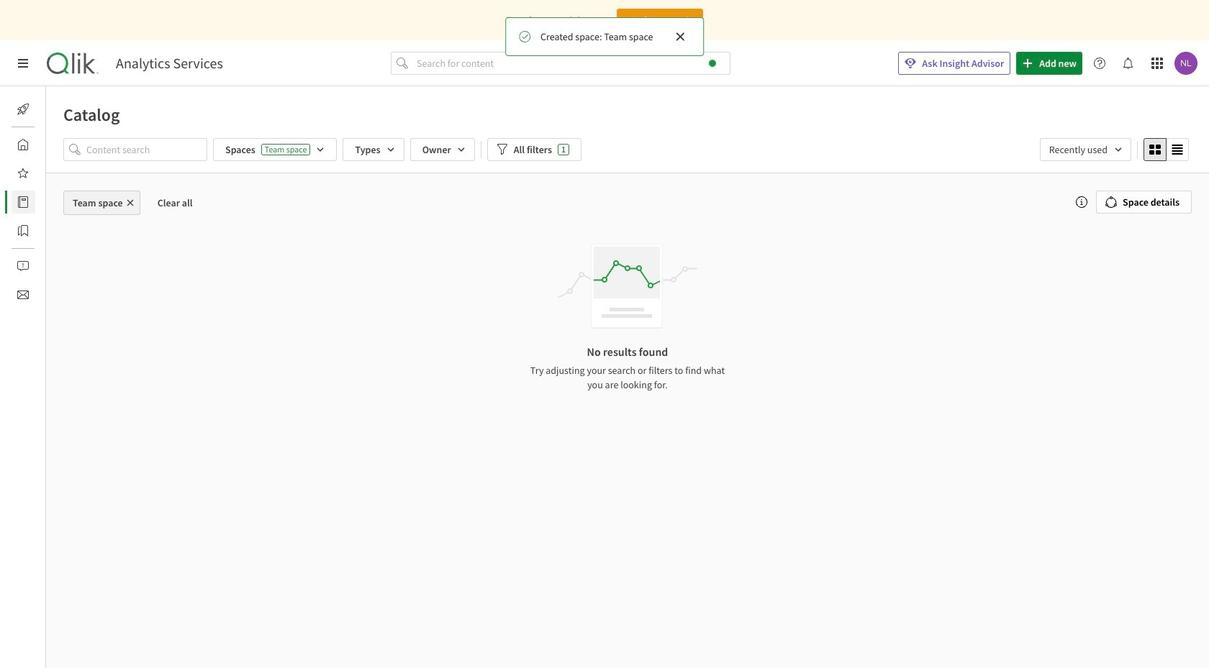 Task type: vqa. For each thing, say whether or not it's contained in the screenshot.
"tab list"
no



Task type: describe. For each thing, give the bounding box(es) containing it.
noah lott image
[[1174, 52, 1198, 75]]

open sidebar menu image
[[17, 58, 29, 69]]

Search for content text field
[[414, 52, 730, 75]]

none field inside filters "region"
[[1040, 138, 1131, 161]]

alerts image
[[17, 261, 29, 272]]

navigation pane element
[[0, 92, 46, 312]]

home image
[[17, 139, 29, 150]]

catalog image
[[17, 196, 29, 208]]

Content search text field
[[86, 138, 207, 161]]

getting started image
[[17, 104, 29, 115]]

analytics services element
[[116, 55, 223, 72]]



Task type: locate. For each thing, give the bounding box(es) containing it.
None field
[[1040, 138, 1131, 161]]

subscriptions image
[[17, 289, 29, 301]]

filters region
[[46, 135, 1209, 173]]

collections image
[[17, 225, 29, 237]]

alert
[[505, 17, 704, 56]]

list view image
[[1172, 144, 1183, 155]]

tile view image
[[1149, 144, 1161, 155]]

switch view group
[[1144, 138, 1189, 161]]

home badge image
[[709, 60, 716, 67]]

favorites image
[[17, 168, 29, 179]]



